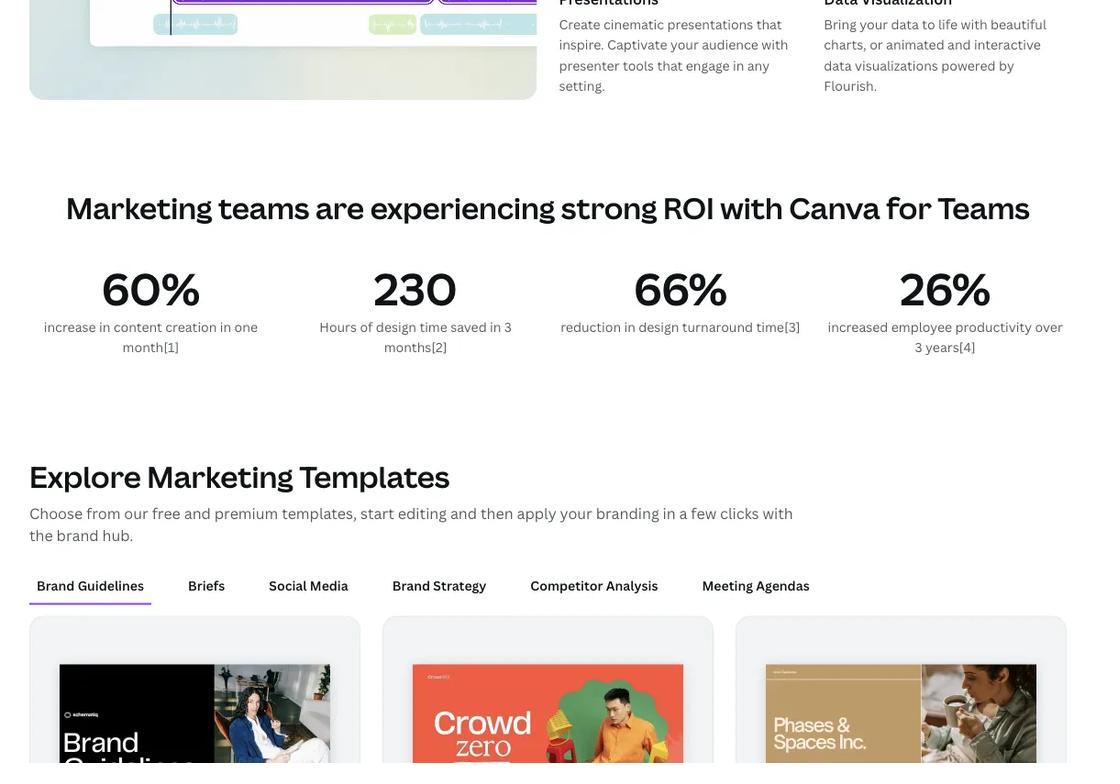 Task type: describe. For each thing, give the bounding box(es) containing it.
for
[[886, 188, 932, 228]]

presenter
[[559, 57, 620, 74]]

brand guidelines and application deck presentation in cream beige black warm & modern style image
[[766, 665, 1037, 763]]

brand guidelines and application deck presentation in bright red cobalt bright green chic photocentric frames style image
[[413, 665, 683, 763]]

any
[[748, 57, 770, 74]]

premium
[[214, 503, 278, 523]]

0 horizontal spatial and
[[184, 503, 211, 523]]

brand
[[57, 525, 99, 545]]

templates,
[[282, 503, 357, 523]]

66% reduction in design turnaround time[3]
[[561, 258, 801, 336]]

230 hours of design time saved in 3 months[2]
[[320, 258, 512, 356]]

animated
[[886, 36, 945, 53]]

marketing teams are experiencing strong roi with canva for teams
[[66, 188, 1030, 228]]

competitor analysis button
[[523, 568, 666, 603]]

brand for brand strategy
[[392, 577, 430, 594]]

saved
[[451, 318, 487, 336]]

charts,
[[824, 36, 867, 53]]

productivity
[[956, 318, 1032, 336]]

engage
[[686, 57, 730, 74]]

time
[[420, 318, 448, 336]]

teams
[[938, 188, 1030, 228]]

social media
[[269, 577, 348, 594]]

1 vertical spatial data
[[824, 57, 852, 74]]

to
[[922, 15, 936, 33]]

turnaround
[[682, 318, 753, 336]]

visualizations
[[855, 57, 938, 74]]

66%
[[634, 258, 727, 318]]

marketing inside explore marketing templates choose from our free and premium templates, start editing and then apply your branding in a few clicks with the brand hub.
[[147, 456, 293, 496]]

reduction
[[561, 318, 621, 336]]

60%
[[102, 258, 200, 318]]

brand strategy button
[[385, 568, 494, 603]]

and inside bring your data to life with beautiful charts, or animated and interactive data visualizations powered by flourish.
[[948, 36, 971, 53]]

over
[[1035, 318, 1063, 336]]

1 vertical spatial that
[[657, 57, 683, 74]]

month[1]
[[123, 338, 179, 356]]

hub.
[[102, 525, 133, 545]]

your inside create cinematic presentations that inspire. captivate your audience with presenter tools that engage in any setting.
[[671, 36, 699, 53]]

start
[[360, 503, 394, 523]]

employee
[[891, 318, 952, 336]]

brand for brand guidelines
[[37, 577, 75, 594]]

competitor analysis
[[531, 577, 658, 594]]

hours
[[320, 318, 357, 336]]

your inside explore marketing templates choose from our free and premium templates, start editing and then apply your branding in a few clicks with the brand hub.
[[560, 503, 593, 523]]

design for 230
[[376, 318, 417, 336]]

with inside create cinematic presentations that inspire. captivate your audience with presenter tools that engage in any setting.
[[762, 36, 788, 53]]

your inside bring your data to life with beautiful charts, or animated and interactive data visualizations powered by flourish.
[[860, 15, 888, 33]]

meeting agendas
[[702, 577, 810, 594]]

strong
[[561, 188, 657, 228]]

meeting
[[702, 577, 753, 594]]

in inside explore marketing templates choose from our free and premium templates, start editing and then apply your branding in a few clicks with the brand hub.
[[663, 503, 676, 523]]

content
[[113, 318, 162, 336]]

3 inside 26% increased employee productivity over 3 years[4]
[[915, 338, 923, 356]]

in inside the 66% reduction in design turnaround time[3]
[[624, 318, 636, 336]]

bring
[[824, 15, 857, 33]]

guidelines
[[78, 577, 144, 594]]

briefs button
[[181, 568, 232, 603]]

create cinematic presentations that inspire. captivate your audience with presenter tools that engage in any setting.
[[559, 15, 788, 95]]

creation
[[165, 318, 217, 336]]

in left content
[[99, 318, 110, 336]]

time[3]
[[756, 318, 801, 336]]

in inside the 230 hours of design time saved in 3 months[2]
[[490, 318, 501, 336]]

agendas
[[756, 577, 810, 594]]

powered
[[942, 57, 996, 74]]

26% increased employee productivity over 3 years[4]
[[828, 258, 1063, 356]]

brand guidelines and application deck presentation in black and white neon pink turquoise bold gradient style image
[[60, 665, 330, 763]]

increase
[[44, 318, 96, 336]]

a
[[679, 503, 688, 523]]

of
[[360, 318, 373, 336]]

from
[[86, 503, 121, 523]]

social media button
[[262, 568, 356, 603]]

design for 66%
[[639, 318, 679, 336]]



Task type: vqa. For each thing, say whether or not it's contained in the screenshot.


Task type: locate. For each thing, give the bounding box(es) containing it.
data up the animated
[[891, 15, 919, 33]]

and right "free"
[[184, 503, 211, 523]]

brand left 'strategy'
[[392, 577, 430, 594]]

explore marketing templates choose from our free and premium templates, start editing and then apply your branding in a few clicks with the brand hub.
[[29, 456, 793, 545]]

your up the or
[[860, 15, 888, 33]]

inspire.
[[559, 36, 604, 53]]

0 vertical spatial that
[[757, 15, 782, 33]]

audience
[[702, 36, 759, 53]]

years[4]
[[926, 338, 976, 356]]

in left the any at the right of page
[[733, 57, 744, 74]]

1 design from the left
[[376, 318, 417, 336]]

and up powered in the top of the page
[[948, 36, 971, 53]]

few
[[691, 503, 717, 523]]

clicks
[[720, 503, 759, 523]]

0 horizontal spatial 3
[[504, 318, 512, 336]]

230
[[374, 258, 458, 318]]

captivate
[[607, 36, 667, 53]]

1 horizontal spatial that
[[757, 15, 782, 33]]

media
[[310, 577, 348, 594]]

that
[[757, 15, 782, 33], [657, 57, 683, 74]]

social
[[269, 577, 307, 594]]

in right saved
[[490, 318, 501, 336]]

competitor
[[531, 577, 603, 594]]

with up the any at the right of page
[[762, 36, 788, 53]]

free
[[152, 503, 181, 523]]

in right reduction
[[624, 318, 636, 336]]

months[2]
[[384, 338, 447, 356]]

in inside create cinematic presentations that inspire. captivate your audience with presenter tools that engage in any setting.
[[733, 57, 744, 74]]

are
[[316, 188, 364, 228]]

bring your data to life with beautiful charts, or animated and interactive data visualizations powered by flourish.
[[824, 15, 1047, 95]]

design
[[376, 318, 417, 336], [639, 318, 679, 336]]

your up engage
[[671, 36, 699, 53]]

branding
[[596, 503, 659, 523]]

and
[[948, 36, 971, 53], [184, 503, 211, 523], [450, 503, 477, 523]]

data
[[891, 15, 919, 33], [824, 57, 852, 74]]

strategy
[[433, 577, 487, 594]]

1 horizontal spatial and
[[450, 503, 477, 523]]

one
[[234, 318, 258, 336]]

interactive
[[974, 36, 1041, 53]]

brand strategy
[[392, 577, 487, 594]]

0 vertical spatial 3
[[504, 318, 512, 336]]

setting.
[[559, 77, 605, 95]]

3 inside the 230 hours of design time saved in 3 months[2]
[[504, 318, 512, 336]]

3
[[504, 318, 512, 336], [915, 338, 923, 356]]

design inside the 66% reduction in design turnaround time[3]
[[639, 318, 679, 336]]

brand down the
[[37, 577, 75, 594]]

marketing
[[66, 188, 212, 228], [147, 456, 293, 496]]

by
[[999, 57, 1015, 74]]

or
[[870, 36, 883, 53]]

cinematic
[[604, 15, 664, 33]]

0 vertical spatial marketing
[[66, 188, 212, 228]]

that up the any at the right of page
[[757, 15, 782, 33]]

briefs
[[188, 577, 225, 594]]

presentations
[[667, 15, 753, 33]]

tools
[[623, 57, 654, 74]]

createcontentthatresonates image
[[29, 0, 537, 100]]

with right clicks
[[763, 503, 793, 523]]

with inside bring your data to life with beautiful charts, or animated and interactive data visualizations powered by flourish.
[[961, 15, 988, 33]]

increased
[[828, 318, 888, 336]]

0 horizontal spatial that
[[657, 57, 683, 74]]

with right life
[[961, 15, 988, 33]]

with inside explore marketing templates choose from our free and premium templates, start editing and then apply your branding in a few clicks with the brand hub.
[[763, 503, 793, 523]]

flourish.
[[824, 77, 877, 95]]

meeting agendas button
[[695, 568, 817, 603]]

our
[[124, 503, 148, 523]]

data down charts, in the top right of the page
[[824, 57, 852, 74]]

roi
[[663, 188, 714, 228]]

brand guidelines
[[37, 577, 144, 594]]

the
[[29, 525, 53, 545]]

1 vertical spatial 3
[[915, 338, 923, 356]]

0 horizontal spatial design
[[376, 318, 417, 336]]

in left a
[[663, 503, 676, 523]]

your right apply
[[560, 503, 593, 523]]

that right tools
[[657, 57, 683, 74]]

0 horizontal spatial data
[[824, 57, 852, 74]]

0 horizontal spatial brand
[[37, 577, 75, 594]]

create
[[559, 15, 601, 33]]

0 vertical spatial data
[[891, 15, 919, 33]]

2 brand from the left
[[392, 577, 430, 594]]

and left then
[[450, 503, 477, 523]]

beautiful
[[991, 15, 1047, 33]]

your
[[860, 15, 888, 33], [671, 36, 699, 53], [560, 503, 593, 523]]

2 design from the left
[[639, 318, 679, 336]]

1 horizontal spatial your
[[671, 36, 699, 53]]

design inside the 230 hours of design time saved in 3 months[2]
[[376, 318, 417, 336]]

in
[[733, 57, 744, 74], [99, 318, 110, 336], [220, 318, 231, 336], [490, 318, 501, 336], [624, 318, 636, 336], [663, 503, 676, 523]]

apply
[[517, 503, 557, 523]]

canva
[[789, 188, 880, 228]]

3 right saved
[[504, 318, 512, 336]]

teams
[[218, 188, 310, 228]]

templates
[[299, 456, 450, 496]]

analysis
[[606, 577, 658, 594]]

1 horizontal spatial data
[[891, 15, 919, 33]]

2 horizontal spatial and
[[948, 36, 971, 53]]

choose
[[29, 503, 83, 523]]

1 horizontal spatial design
[[639, 318, 679, 336]]

design up months[2]
[[376, 318, 417, 336]]

editing
[[398, 503, 447, 523]]

in left one
[[220, 318, 231, 336]]

0 vertical spatial your
[[860, 15, 888, 33]]

2 vertical spatial your
[[560, 503, 593, 523]]

1 horizontal spatial 3
[[915, 338, 923, 356]]

design down 66% on the top right of the page
[[639, 318, 679, 336]]

life
[[939, 15, 958, 33]]

1 brand from the left
[[37, 577, 75, 594]]

0 horizontal spatial your
[[560, 503, 593, 523]]

then
[[481, 503, 513, 523]]

26%
[[900, 258, 991, 318]]

marketing up 60%
[[66, 188, 212, 228]]

1 horizontal spatial brand
[[392, 577, 430, 594]]

1 vertical spatial marketing
[[147, 456, 293, 496]]

3 down "employee" at the right top of the page
[[915, 338, 923, 356]]

brand
[[37, 577, 75, 594], [392, 577, 430, 594]]

with right roi at the top right of page
[[720, 188, 783, 228]]

2 horizontal spatial your
[[860, 15, 888, 33]]

experiencing
[[370, 188, 555, 228]]

marketing up premium
[[147, 456, 293, 496]]

60% increase in content creation in one month[1]
[[44, 258, 258, 356]]

brand guidelines button
[[29, 568, 151, 603]]

1 vertical spatial your
[[671, 36, 699, 53]]

explore
[[29, 456, 141, 496]]



